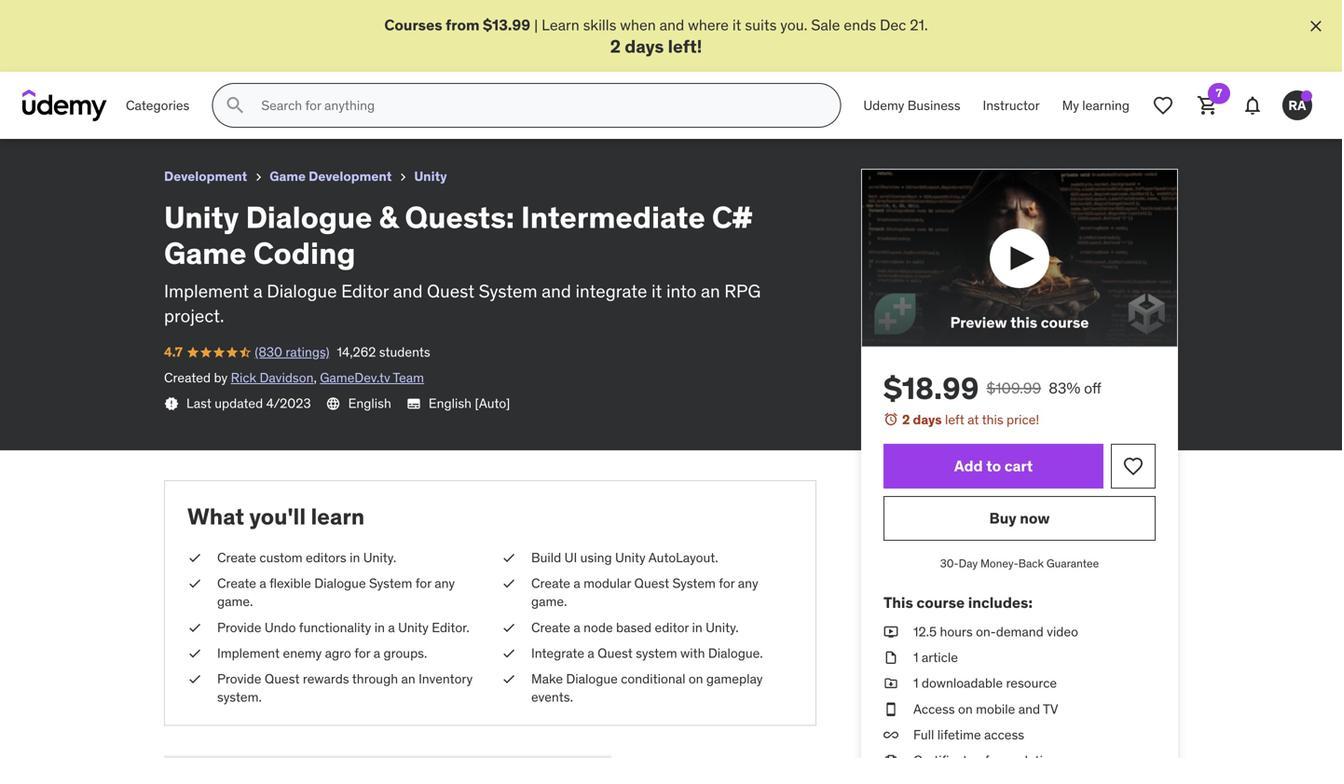 Task type: vqa. For each thing, say whether or not it's contained in the screenshot.
Popular Instructors "element"
no



Task type: describe. For each thing, give the bounding box(es) containing it.
editor.
[[432, 619, 470, 636]]

through
[[352, 671, 398, 687]]

an inside the unity dialogue & quests: intermediate c# game coding implement a dialogue editor and quest system and integrate it into an rpg project.
[[701, 280, 721, 302]]

in for unity.
[[350, 549, 360, 566]]

create for create a flexible dialogue system for any game.
[[217, 575, 256, 592]]

preview this course button
[[862, 169, 1179, 347]]

by
[[214, 369, 228, 386]]

functionality
[[299, 619, 371, 636]]

quest inside 'provide quest rewards through an inventory system.'
[[265, 671, 300, 687]]

days inside courses from $13.99 | learn skills when and where it suits you. sale ends dec 21. 2 days left!
[[625, 35, 664, 57]]

xsmall image for editors
[[187, 549, 202, 567]]

83%
[[1049, 379, 1081, 398]]

updated
[[215, 395, 263, 412]]

where
[[688, 15, 729, 35]]

lifetime
[[938, 726, 982, 743]]

xsmall image for resource
[[884, 674, 899, 693]]

xsmall image for 4/2023
[[164, 396, 179, 411]]

21.
[[910, 15, 928, 35]]

xsmall image for mobile
[[884, 700, 899, 718]]

xsmall image for modular
[[502, 575, 517, 593]]

learn
[[542, 15, 580, 35]]

suits
[[745, 15, 777, 35]]

unity link
[[414, 165, 447, 188]]

rick
[[231, 369, 257, 386]]

[auto]
[[475, 395, 510, 412]]

at
[[968, 411, 980, 428]]

1 horizontal spatial game
[[270, 168, 306, 185]]

system for create a modular quest system for any game.
[[673, 575, 716, 592]]

into
[[667, 280, 697, 302]]

davidson
[[260, 369, 314, 386]]

$18.99
[[884, 370, 980, 407]]

created by rick davidson , gamedev.tv team
[[164, 369, 424, 386]]

2 horizontal spatial in
[[692, 619, 703, 636]]

team
[[393, 369, 424, 386]]

hours
[[940, 623, 973, 640]]

add to cart button
[[884, 444, 1104, 489]]

alarm image
[[884, 412, 899, 427]]

xsmall image for using
[[502, 549, 517, 567]]

any for create a flexible dialogue system for any game.
[[435, 575, 455, 592]]

courses from $13.99 | learn skills when and where it suits you. sale ends dec 21. 2 days left!
[[385, 15, 928, 57]]

7 link
[[1186, 83, 1231, 128]]

1 vertical spatial this
[[982, 411, 1004, 428]]

instructor link
[[972, 83, 1052, 128]]

project.
[[164, 304, 224, 327]]

c# for unity dialogue & quests: intermediate c# game coding
[[289, 8, 309, 27]]

(830 ratings)
[[255, 344, 330, 360]]

a inside create a modular quest system for any game.
[[574, 575, 581, 592]]

dialogue for unity dialogue & quests: intermediate c# game coding implement a dialogue editor and quest system and integrate it into an rpg project.
[[246, 199, 372, 236]]

my
[[1063, 97, 1080, 114]]

unity for unity
[[414, 168, 447, 185]]

and right editor
[[393, 280, 423, 302]]

& for unity dialogue & quests: intermediate c# game coding implement a dialogue editor and quest system and integrate it into an rpg project.
[[379, 199, 398, 236]]

business
[[908, 97, 961, 114]]

gamedev.tv team link
[[320, 369, 424, 386]]

1 for 1 downloadable resource
[[914, 675, 919, 692]]

submit search image
[[224, 94, 247, 117]]

1 horizontal spatial 2
[[903, 411, 911, 428]]

unity dialogue & quests: intermediate c# game coding
[[15, 8, 408, 27]]

,
[[314, 369, 317, 386]]

integrate
[[576, 280, 648, 302]]

implement inside the unity dialogue & quests: intermediate c# game coding implement a dialogue editor and quest system and integrate it into an rpg project.
[[164, 280, 249, 302]]

my learning link
[[1052, 83, 1141, 128]]

tv
[[1044, 701, 1059, 717]]

guarantee
[[1047, 556, 1100, 571]]

using
[[581, 549, 612, 566]]

30-
[[941, 556, 959, 571]]

editor
[[341, 280, 389, 302]]

this course includes:
[[884, 593, 1033, 612]]

ra link
[[1276, 83, 1320, 128]]

4/2023
[[266, 395, 311, 412]]

2 days left at this price!
[[903, 411, 1040, 428]]

create a flexible dialogue system for any game.
[[217, 575, 455, 610]]

udemy image
[[22, 90, 107, 121]]

access
[[914, 701, 956, 717]]

create for create a modular quest system for any game.
[[532, 575, 571, 592]]

wishlist image
[[1123, 455, 1145, 477]]

courses
[[385, 15, 443, 35]]

make dialogue conditional on gameplay events.
[[532, 671, 763, 706]]

create a modular quest system for any game.
[[532, 575, 759, 610]]

1 vertical spatial implement
[[217, 645, 280, 662]]

autolayout.
[[649, 549, 719, 566]]

ui
[[565, 549, 577, 566]]

custom
[[260, 549, 303, 566]]

quests: for unity dialogue & quests: intermediate c# game coding
[[135, 8, 190, 27]]

agro
[[325, 645, 351, 662]]

rewards
[[303, 671, 349, 687]]

dialogue up ratings)
[[267, 280, 337, 302]]

and left the integrate
[[542, 280, 572, 302]]

1 vertical spatial days
[[913, 411, 942, 428]]

editor
[[655, 619, 689, 636]]

$109.99
[[987, 379, 1042, 398]]

buy now
[[990, 509, 1050, 528]]

in for a
[[375, 619, 385, 636]]

quest down node
[[598, 645, 633, 662]]

1 development from the left
[[164, 168, 247, 185]]

buy
[[990, 509, 1017, 528]]

on inside make dialogue conditional on gameplay events.
[[689, 671, 704, 687]]

what you'll learn
[[187, 502, 365, 530]]

categories button
[[115, 83, 201, 128]]

dialogue.
[[709, 645, 763, 662]]

course language image
[[326, 396, 341, 411]]

this
[[884, 593, 914, 612]]

skills
[[583, 15, 617, 35]]

an inside 'provide quest rewards through an inventory system.'
[[401, 671, 416, 687]]

integrate a quest system with dialogue.
[[532, 645, 763, 662]]

a inside the unity dialogue & quests: intermediate c# game coding implement a dialogue editor and quest system and integrate it into an rpg project.
[[253, 280, 263, 302]]

coding for unity dialogue & quests: intermediate c# game coding implement a dialogue editor and quest system and integrate it into an rpg project.
[[253, 234, 356, 272]]

make
[[532, 671, 563, 687]]

it inside the unity dialogue & quests: intermediate c# game coding implement a dialogue editor and quest system and integrate it into an rpg project.
[[652, 280, 662, 302]]

ends
[[844, 15, 877, 35]]

buy now button
[[884, 496, 1156, 541]]

cart
[[1005, 456, 1033, 476]]

you.
[[781, 15, 808, 35]]

money-
[[981, 556, 1019, 571]]

provide for provide quest rewards through an inventory system.
[[217, 671, 262, 687]]

undo
[[265, 619, 296, 636]]

development inside the game development link
[[309, 168, 392, 185]]

it inside courses from $13.99 | learn skills when and where it suits you. sale ends dec 21. 2 days left!
[[733, 15, 742, 35]]

implement enemy agro for a groups.
[[217, 645, 427, 662]]

unity for unity dialogue & quests: intermediate c# game coding implement a dialogue editor and quest system and integrate it into an rpg project.
[[164, 199, 239, 236]]



Task type: locate. For each thing, give the bounding box(es) containing it.
now
[[1020, 509, 1050, 528]]

learning
[[1083, 97, 1130, 114]]

development link
[[164, 165, 247, 188]]

dialogue for unity dialogue & quests: intermediate c# game coding
[[56, 8, 119, 27]]

quests: down unity link
[[405, 199, 515, 236]]

0 horizontal spatial game
[[164, 234, 247, 272]]

article
[[922, 649, 959, 666]]

in right "editor"
[[692, 619, 703, 636]]

xsmall image for in
[[502, 619, 517, 637]]

a left node
[[574, 619, 581, 636]]

0 vertical spatial an
[[701, 280, 721, 302]]

0 vertical spatial intermediate
[[194, 8, 286, 27]]

0 vertical spatial coding
[[357, 8, 408, 27]]

1 horizontal spatial c#
[[712, 199, 753, 236]]

1 article
[[914, 649, 959, 666]]

it left into
[[652, 280, 662, 302]]

unity. right editors
[[363, 549, 397, 566]]

dialogue down editors
[[314, 575, 366, 592]]

course up 83%
[[1041, 313, 1090, 332]]

inventory
[[419, 671, 473, 687]]

$13.99
[[483, 15, 531, 35]]

sale
[[812, 15, 841, 35]]

c#
[[289, 8, 309, 27], [712, 199, 753, 236]]

any inside create a modular quest system for any game.
[[738, 575, 759, 592]]

system for create a flexible dialogue system for any game.
[[369, 575, 413, 592]]

0 horizontal spatial intermediate
[[194, 8, 286, 27]]

game left courses
[[312, 8, 354, 27]]

integrate
[[532, 645, 585, 662]]

0 vertical spatial quests:
[[135, 8, 190, 27]]

1 vertical spatial course
[[917, 593, 965, 612]]

day
[[959, 556, 978, 571]]

Search for anything text field
[[258, 90, 818, 121]]

1 vertical spatial 1
[[914, 675, 919, 692]]

build
[[532, 549, 562, 566]]

build ui using unity autolayout.
[[532, 549, 719, 566]]

shopping cart with 7 items image
[[1197, 94, 1220, 117]]

0 vertical spatial unity.
[[363, 549, 397, 566]]

2 right alarm image
[[903, 411, 911, 428]]

access
[[985, 726, 1025, 743]]

notifications image
[[1242, 94, 1265, 117]]

2 provide from the top
[[217, 671, 262, 687]]

c# for unity dialogue & quests: intermediate c# game coding implement a dialogue editor and quest system and integrate it into an rpg project.
[[712, 199, 753, 236]]

0 horizontal spatial &
[[122, 8, 132, 27]]

a up groups.
[[388, 619, 395, 636]]

a up "through"
[[374, 645, 381, 662]]

1 vertical spatial 2
[[903, 411, 911, 428]]

1 english from the left
[[348, 395, 392, 412]]

add to cart
[[955, 456, 1033, 476]]

0 vertical spatial game
[[312, 8, 354, 27]]

for inside create a modular quest system for any game.
[[719, 575, 735, 592]]

students
[[379, 344, 431, 360]]

implement down undo
[[217, 645, 280, 662]]

1 horizontal spatial an
[[701, 280, 721, 302]]

development left unity link
[[309, 168, 392, 185]]

0 horizontal spatial any
[[435, 575, 455, 592]]

unity inside the unity dialogue & quests: intermediate c# game coding implement a dialogue editor and quest system and integrate it into an rpg project.
[[164, 199, 239, 236]]

2 english from the left
[[429, 395, 472, 412]]

game. inside create a modular quest system for any game.
[[532, 593, 567, 610]]

dialogue down 'integrate'
[[566, 671, 618, 687]]

any
[[435, 575, 455, 592], [738, 575, 759, 592]]

english
[[348, 395, 392, 412], [429, 395, 472, 412]]

quests: inside the unity dialogue & quests: intermediate c# game coding implement a dialogue editor and quest system and integrate it into an rpg project.
[[405, 199, 515, 236]]

1 horizontal spatial for
[[416, 575, 432, 592]]

2 vertical spatial game
[[164, 234, 247, 272]]

dialogue up udemy image
[[56, 8, 119, 27]]

1 up "access"
[[914, 675, 919, 692]]

0 vertical spatial 1
[[914, 649, 919, 666]]

in right editors
[[350, 549, 360, 566]]

a up (830
[[253, 280, 263, 302]]

resource
[[1007, 675, 1058, 692]]

0 vertical spatial days
[[625, 35, 664, 57]]

intermediate for unity dialogue & quests: intermediate c# game coding
[[194, 8, 286, 27]]

course
[[1041, 313, 1090, 332], [917, 593, 965, 612]]

english for english
[[348, 395, 392, 412]]

and up left!
[[660, 15, 685, 35]]

1 horizontal spatial unity.
[[706, 619, 739, 636]]

game. down build
[[532, 593, 567, 610]]

a down ui
[[574, 575, 581, 592]]

game. down create custom editors in unity. in the left of the page
[[217, 593, 253, 610]]

0 vertical spatial on
[[689, 671, 704, 687]]

dialogue inside create a flexible dialogue system for any game.
[[314, 575, 366, 592]]

for for create a modular quest system for any game.
[[719, 575, 735, 592]]

1 horizontal spatial this
[[1011, 313, 1038, 332]]

game development
[[270, 168, 392, 185]]

it left suits
[[733, 15, 742, 35]]

rick davidson link
[[231, 369, 314, 386]]

english for english [auto]
[[429, 395, 472, 412]]

development
[[164, 168, 247, 185], [309, 168, 392, 185]]

0 horizontal spatial development
[[164, 168, 247, 185]]

a
[[253, 280, 263, 302], [260, 575, 266, 592], [574, 575, 581, 592], [388, 619, 395, 636], [574, 619, 581, 636], [374, 645, 381, 662], [588, 645, 595, 662]]

unity.
[[363, 549, 397, 566], [706, 619, 739, 636]]

0 horizontal spatial system
[[369, 575, 413, 592]]

1 horizontal spatial coding
[[357, 8, 408, 27]]

1 vertical spatial coding
[[253, 234, 356, 272]]

game. for create a modular quest system for any game.
[[532, 593, 567, 610]]

1 horizontal spatial development
[[309, 168, 392, 185]]

any inside create a flexible dialogue system for any game.
[[435, 575, 455, 592]]

coding left from
[[357, 8, 408, 27]]

0 horizontal spatial unity.
[[363, 549, 397, 566]]

2 inside courses from $13.99 | learn skills when and where it suits you. sale ends dec 21. 2 days left!
[[610, 35, 621, 57]]

1 1 from the top
[[914, 649, 919, 666]]

provide quest rewards through an inventory system.
[[217, 671, 473, 706]]

provide left undo
[[217, 619, 262, 636]]

30-day money-back guarantee
[[941, 556, 1100, 571]]

intermediate up submit search image
[[194, 8, 286, 27]]

days left left
[[913, 411, 942, 428]]

1 horizontal spatial course
[[1041, 313, 1090, 332]]

7
[[1216, 86, 1223, 100]]

intermediate for unity dialogue & quests: intermediate c# game coding implement a dialogue editor and quest system and integrate it into an rpg project.
[[521, 199, 706, 236]]

system inside create a modular quest system for any game.
[[673, 575, 716, 592]]

xsmall image
[[396, 170, 411, 185], [187, 575, 202, 593], [187, 619, 202, 637], [502, 619, 517, 637], [884, 623, 899, 641], [187, 644, 202, 663], [502, 644, 517, 663], [187, 670, 202, 688], [884, 752, 899, 758]]

intermediate inside the unity dialogue & quests: intermediate c# game coding implement a dialogue editor and quest system and integrate it into an rpg project.
[[521, 199, 706, 236]]

created
[[164, 369, 211, 386]]

dialogue
[[56, 8, 119, 27], [246, 199, 372, 236], [267, 280, 337, 302], [314, 575, 366, 592], [566, 671, 618, 687]]

xsmall image for dialogue.
[[502, 644, 517, 663]]

0 vertical spatial provide
[[217, 619, 262, 636]]

game
[[312, 8, 354, 27], [270, 168, 306, 185], [164, 234, 247, 272]]

0 horizontal spatial game.
[[217, 593, 253, 610]]

1 horizontal spatial system
[[479, 280, 538, 302]]

$18.99 $109.99 83% off
[[884, 370, 1102, 407]]

game. for create a flexible dialogue system for any game.
[[217, 593, 253, 610]]

14,262
[[337, 344, 376, 360]]

dialogue down the game development link in the top of the page
[[246, 199, 372, 236]]

english right closed captions icon
[[429, 395, 472, 412]]

provide inside 'provide quest rewards through an inventory system.'
[[217, 671, 262, 687]]

0 vertical spatial this
[[1011, 313, 1038, 332]]

xsmall image for groups.
[[187, 644, 202, 663]]

course inside preview this course button
[[1041, 313, 1090, 332]]

1 vertical spatial c#
[[712, 199, 753, 236]]

game right development link
[[270, 168, 306, 185]]

system.
[[217, 689, 262, 706]]

0 horizontal spatial it
[[652, 280, 662, 302]]

1 horizontal spatial in
[[375, 619, 385, 636]]

back
[[1019, 556, 1044, 571]]

xsmall image for unity
[[187, 619, 202, 637]]

1 vertical spatial unity.
[[706, 619, 739, 636]]

unity. up dialogue.
[[706, 619, 739, 636]]

on-
[[976, 623, 997, 640]]

xsmall image for access
[[884, 726, 899, 744]]

0 horizontal spatial 2
[[610, 35, 621, 57]]

create down build
[[532, 575, 571, 592]]

0 horizontal spatial quests:
[[135, 8, 190, 27]]

last updated 4/2023
[[187, 395, 311, 412]]

system inside the unity dialogue & quests: intermediate c# game coding implement a dialogue editor and quest system and integrate it into an rpg project.
[[479, 280, 538, 302]]

in up groups.
[[375, 619, 385, 636]]

1 horizontal spatial on
[[959, 701, 973, 717]]

1 vertical spatial quests:
[[405, 199, 515, 236]]

0 vertical spatial &
[[122, 8, 132, 27]]

system inside create a flexible dialogue system for any game.
[[369, 575, 413, 592]]

14,262 students
[[337, 344, 431, 360]]

0 horizontal spatial days
[[625, 35, 664, 57]]

1 horizontal spatial intermediate
[[521, 199, 706, 236]]

& down the game development link in the top of the page
[[379, 199, 398, 236]]

closed captions image
[[406, 396, 421, 411]]

1 vertical spatial intermediate
[[521, 199, 706, 236]]

0 horizontal spatial for
[[355, 645, 371, 662]]

access on mobile and tv
[[914, 701, 1059, 717]]

coding inside the unity dialogue & quests: intermediate c# game coding implement a dialogue editor and quest system and integrate it into an rpg project.
[[253, 234, 356, 272]]

game inside the unity dialogue & quests: intermediate c# game coding implement a dialogue editor and quest system and integrate it into an rpg project.
[[164, 234, 247, 272]]

0 horizontal spatial c#
[[289, 8, 309, 27]]

2 game. from the left
[[532, 593, 567, 610]]

ratings)
[[286, 344, 330, 360]]

1 vertical spatial game
[[270, 168, 306, 185]]

dec
[[880, 15, 907, 35]]

1 vertical spatial on
[[959, 701, 973, 717]]

0 horizontal spatial english
[[348, 395, 392, 412]]

for right agro
[[355, 645, 371, 662]]

this right at
[[982, 411, 1004, 428]]

& inside the unity dialogue & quests: intermediate c# game coding implement a dialogue editor and quest system and integrate it into an rpg project.
[[379, 199, 398, 236]]

game up 'project.'
[[164, 234, 247, 272]]

xsmall image for for
[[187, 575, 202, 593]]

learn
[[311, 502, 365, 530]]

1 horizontal spatial game.
[[532, 593, 567, 610]]

node
[[584, 619, 613, 636]]

quest up students
[[427, 280, 475, 302]]

|
[[534, 15, 538, 35]]

price!
[[1007, 411, 1040, 428]]

1 provide from the top
[[217, 619, 262, 636]]

for up groups.
[[416, 575, 432, 592]]

off
[[1085, 379, 1102, 398]]

1 vertical spatial an
[[401, 671, 416, 687]]

implement up 'project.'
[[164, 280, 249, 302]]

1 vertical spatial &
[[379, 199, 398, 236]]

days
[[625, 35, 664, 57], [913, 411, 942, 428]]

create up 'integrate'
[[532, 619, 571, 636]]

udemy business link
[[853, 83, 972, 128]]

0 horizontal spatial course
[[917, 593, 965, 612]]

english [auto]
[[429, 395, 510, 412]]

xsmall image for conditional
[[502, 670, 517, 688]]

any up editor.
[[435, 575, 455, 592]]

2 development from the left
[[309, 168, 392, 185]]

a down node
[[588, 645, 595, 662]]

quest inside create a modular quest system for any game.
[[635, 575, 670, 592]]

1 any from the left
[[435, 575, 455, 592]]

create left 'flexible'
[[217, 575, 256, 592]]

an right into
[[701, 280, 721, 302]]

course up 12.5
[[917, 593, 965, 612]]

(830
[[255, 344, 283, 360]]

and left tv
[[1019, 701, 1041, 717]]

a left 'flexible'
[[260, 575, 266, 592]]

this right preview
[[1011, 313, 1038, 332]]

you have alerts image
[[1302, 91, 1313, 102]]

game for unity dialogue & quests: intermediate c# game coding
[[312, 8, 354, 27]]

and inside courses from $13.99 | learn skills when and where it suits you. sale ends dec 21. 2 days left!
[[660, 15, 685, 35]]

0 horizontal spatial on
[[689, 671, 704, 687]]

from
[[446, 15, 480, 35]]

game for unity dialogue & quests: intermediate c# game coding implement a dialogue editor and quest system and integrate it into an rpg project.
[[164, 234, 247, 272]]

xsmall image
[[251, 170, 266, 185], [164, 396, 179, 411], [187, 549, 202, 567], [502, 549, 517, 567], [502, 575, 517, 593], [884, 649, 899, 667], [502, 670, 517, 688], [884, 674, 899, 693], [884, 700, 899, 718], [884, 726, 899, 744]]

quests: for unity dialogue & quests: intermediate c# game coding implement a dialogue editor and quest system and integrate it into an rpg project.
[[405, 199, 515, 236]]

game. inside create a flexible dialogue system for any game.
[[217, 593, 253, 610]]

create custom editors in unity.
[[217, 549, 397, 566]]

for for create a flexible dialogue system for any game.
[[416, 575, 432, 592]]

quest
[[427, 280, 475, 302], [635, 575, 670, 592], [598, 645, 633, 662], [265, 671, 300, 687]]

create for create a node based editor in unity.
[[532, 619, 571, 636]]

0 vertical spatial c#
[[289, 8, 309, 27]]

dialogue for make dialogue conditional on gameplay events.
[[566, 671, 618, 687]]

based
[[616, 619, 652, 636]]

development down submit search image
[[164, 168, 247, 185]]

includes:
[[969, 593, 1033, 612]]

for inside create a flexible dialogue system for any game.
[[416, 575, 432, 592]]

quest down the build ui using unity autolayout. in the bottom of the page
[[635, 575, 670, 592]]

2 horizontal spatial game
[[312, 8, 354, 27]]

c# inside the unity dialogue & quests: intermediate c# game coding implement a dialogue editor and quest system and integrate it into an rpg project.
[[712, 199, 753, 236]]

for up dialogue.
[[719, 575, 735, 592]]

preview
[[951, 313, 1008, 332]]

create for create custom editors in unity.
[[217, 549, 256, 566]]

provide for provide undo functionality in a unity editor.
[[217, 619, 262, 636]]

coding for unity dialogue & quests: intermediate c# game coding
[[357, 8, 408, 27]]

xsmall image for inventory
[[187, 670, 202, 688]]

modular
[[584, 575, 631, 592]]

english down gamedev.tv team link
[[348, 395, 392, 412]]

this inside button
[[1011, 313, 1038, 332]]

provide
[[217, 619, 262, 636], [217, 671, 262, 687]]

my learning
[[1063, 97, 1130, 114]]

an
[[701, 280, 721, 302], [401, 671, 416, 687]]

ra
[[1289, 97, 1307, 114]]

quest inside the unity dialogue & quests: intermediate c# game coding implement a dialogue editor and quest system and integrate it into an rpg project.
[[427, 280, 475, 302]]

& up the categories
[[122, 8, 132, 27]]

1 vertical spatial it
[[652, 280, 662, 302]]

0 horizontal spatial coding
[[253, 234, 356, 272]]

on down with
[[689, 671, 704, 687]]

wishlist image
[[1153, 94, 1175, 117]]

12.5
[[914, 623, 937, 640]]

any for create a modular quest system for any game.
[[738, 575, 759, 592]]

full
[[914, 726, 935, 743]]

& for unity dialogue & quests: intermediate c# game coding
[[122, 8, 132, 27]]

0 horizontal spatial in
[[350, 549, 360, 566]]

create inside create a modular quest system for any game.
[[532, 575, 571, 592]]

days down when
[[625, 35, 664, 57]]

1 vertical spatial provide
[[217, 671, 262, 687]]

0 vertical spatial 2
[[610, 35, 621, 57]]

quests: up the categories
[[135, 8, 190, 27]]

1 left article
[[914, 649, 919, 666]]

2 horizontal spatial system
[[673, 575, 716, 592]]

1 horizontal spatial it
[[733, 15, 742, 35]]

intermediate up the integrate
[[521, 199, 706, 236]]

what
[[187, 502, 244, 530]]

0 vertical spatial it
[[733, 15, 742, 35]]

gameplay
[[707, 671, 763, 687]]

2 1 from the top
[[914, 675, 919, 692]]

1 for 1 article
[[914, 649, 919, 666]]

1 game. from the left
[[217, 593, 253, 610]]

an down groups.
[[401, 671, 416, 687]]

quest down enemy
[[265, 671, 300, 687]]

a inside create a flexible dialogue system for any game.
[[260, 575, 266, 592]]

2 down skills
[[610, 35, 621, 57]]

for
[[416, 575, 432, 592], [719, 575, 735, 592], [355, 645, 371, 662]]

1 horizontal spatial quests:
[[405, 199, 515, 236]]

any up dialogue.
[[738, 575, 759, 592]]

groups.
[[384, 645, 427, 662]]

video
[[1047, 623, 1079, 640]]

provide up system.
[[217, 671, 262, 687]]

2 horizontal spatial for
[[719, 575, 735, 592]]

full lifetime access
[[914, 726, 1025, 743]]

system
[[479, 280, 538, 302], [369, 575, 413, 592], [673, 575, 716, 592]]

0 vertical spatial course
[[1041, 313, 1090, 332]]

0 vertical spatial implement
[[164, 280, 249, 302]]

1 horizontal spatial &
[[379, 199, 398, 236]]

1 horizontal spatial any
[[738, 575, 759, 592]]

demand
[[997, 623, 1044, 640]]

0 horizontal spatial this
[[982, 411, 1004, 428]]

1 horizontal spatial days
[[913, 411, 942, 428]]

close image
[[1307, 17, 1326, 35]]

unity for unity dialogue & quests: intermediate c# game coding
[[15, 8, 52, 27]]

1 horizontal spatial english
[[429, 395, 472, 412]]

provide undo functionality in a unity editor.
[[217, 619, 470, 636]]

&
[[122, 8, 132, 27], [379, 199, 398, 236]]

2 any from the left
[[738, 575, 759, 592]]

1 downloadable resource
[[914, 675, 1058, 692]]

downloadable
[[922, 675, 1003, 692]]

create left custom
[[217, 549, 256, 566]]

coding up editor
[[253, 234, 356, 272]]

create inside create a flexible dialogue system for any game.
[[217, 575, 256, 592]]

on down downloadable
[[959, 701, 973, 717]]

0 horizontal spatial an
[[401, 671, 416, 687]]

dialogue inside make dialogue conditional on gameplay events.
[[566, 671, 618, 687]]

flexible
[[270, 575, 311, 592]]



